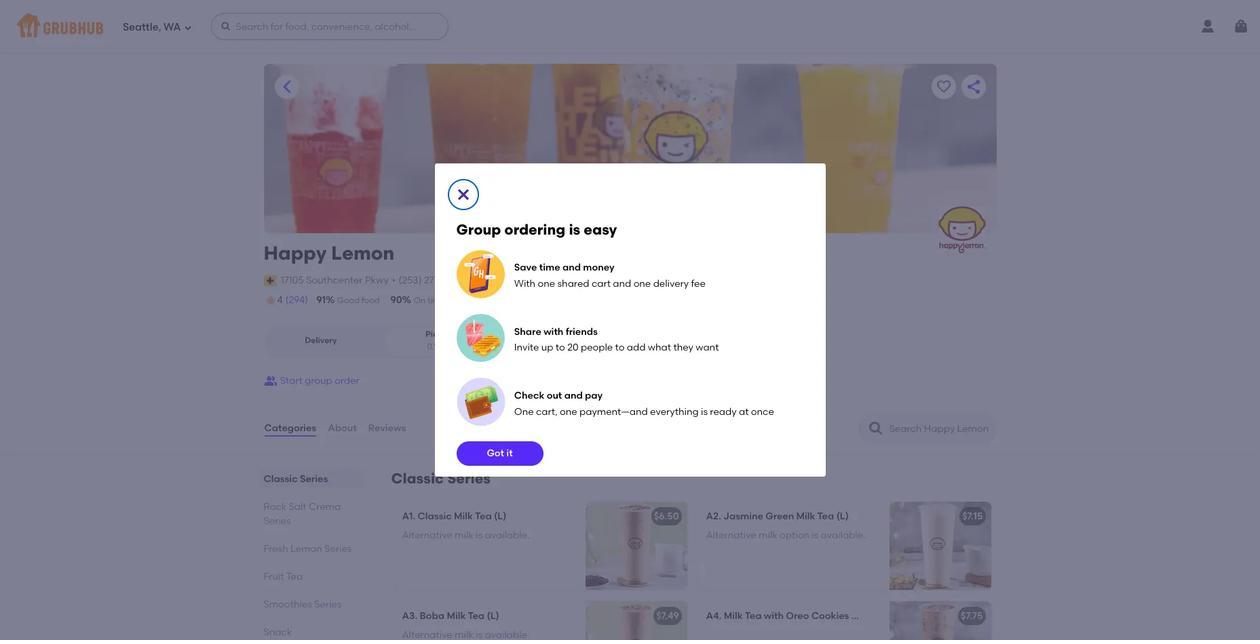 Task type: vqa. For each thing, say whether or not it's contained in the screenshot.
the Cream
yes



Task type: locate. For each thing, give the bounding box(es) containing it.
0 horizontal spatial lemon
[[291, 544, 322, 555]]

out
[[547, 391, 562, 402]]

start group order
[[280, 375, 359, 387]]

(l)
[[494, 511, 507, 523], [837, 511, 849, 523], [487, 611, 499, 622], [928, 611, 940, 622]]

lemon up fruit tea tab
[[291, 544, 322, 555]]

milk down a2. jasmine green milk tea (l)
[[759, 530, 778, 542]]

available. down a1. classic milk tea (l)
[[485, 530, 530, 542]]

milk up option
[[797, 511, 815, 523]]

a3.
[[402, 611, 418, 622]]

tea inside tab
[[286, 572, 303, 583]]

0 horizontal spatial order
[[335, 375, 359, 387]]

0 horizontal spatial time
[[428, 296, 445, 305]]

1 horizontal spatial alternative
[[706, 530, 757, 542]]

one down out
[[560, 407, 577, 418]]

what
[[648, 342, 671, 354]]

$7.75
[[961, 611, 983, 622]]

is left easy
[[569, 221, 581, 238]]

one up the "correct order"
[[538, 278, 555, 290]]

series inside rock salt crema series
[[264, 516, 291, 527]]

a4. milk tea with oreo cookies and puff cream (l)
[[706, 611, 940, 622]]

and inside check out and pay one cart, one payment—and everything is ready at once
[[564, 391, 583, 402]]

got it button
[[456, 442, 543, 467]]

people icon image
[[264, 375, 277, 388]]

0 horizontal spatial alternative
[[402, 530, 453, 542]]

available. right option
[[821, 530, 866, 542]]

save time and money with one shared cart and one delivery fee
[[514, 262, 706, 290]]

invite
[[514, 342, 539, 354]]

order
[[542, 296, 563, 305], [335, 375, 359, 387]]

milk down a1. classic milk tea (l)
[[455, 530, 474, 542]]

delivery left fee
[[653, 278, 689, 290]]

classic series up a1. classic milk tea (l)
[[391, 470, 491, 487]]

order inside button
[[335, 375, 359, 387]]

option group
[[264, 324, 496, 358]]

friends
[[566, 326, 598, 338]]

1 horizontal spatial 91
[[489, 295, 498, 306]]

shared
[[558, 278, 590, 290]]

1 vertical spatial with
[[764, 611, 784, 622]]

lemon
[[331, 242, 395, 265], [291, 544, 322, 555]]

a4.
[[706, 611, 722, 622]]

money
[[583, 262, 615, 274]]

1 horizontal spatial one
[[560, 407, 577, 418]]

with inside share with friends invite up to 20 people to add what they want
[[544, 326, 564, 338]]

one
[[538, 278, 555, 290], [634, 278, 651, 290], [560, 407, 577, 418]]

classic
[[391, 470, 444, 487], [264, 474, 298, 485], [418, 511, 452, 523]]

and right cart
[[613, 278, 631, 290]]

and up "shared" at top left
[[563, 262, 581, 274]]

2 alternative from the left
[[706, 530, 757, 542]]

a1. classic milk tea (l) image
[[585, 502, 687, 591]]

tea
[[475, 511, 492, 523], [818, 511, 834, 523], [286, 572, 303, 583], [468, 611, 485, 622], [745, 611, 762, 622]]

lemon inside tab
[[291, 544, 322, 555]]

1 horizontal spatial lemon
[[331, 242, 395, 265]]

0 vertical spatial lemon
[[331, 242, 395, 265]]

star icon image
[[264, 294, 277, 308]]

17105 southcenter pkwy
[[281, 275, 389, 286]]

classic up rock
[[264, 474, 298, 485]]

a3. boba milk tea (l)
[[402, 611, 499, 622]]

group
[[456, 221, 501, 238]]

to left add
[[615, 342, 625, 354]]

check out and pay one cart, one payment—and everything is ready at once
[[514, 391, 774, 418]]

on time delivery
[[414, 296, 478, 305]]

fee
[[691, 278, 706, 290]]

with up up at the left
[[544, 326, 564, 338]]

at
[[739, 407, 749, 418]]

one inside check out and pay one cart, one payment—and everything is ready at once
[[560, 407, 577, 418]]

1 vertical spatial lemon
[[291, 544, 322, 555]]

mi
[[441, 342, 451, 351]]

3726
[[442, 275, 463, 286]]

correct order
[[510, 296, 563, 305]]

0 horizontal spatial to
[[556, 342, 565, 354]]

and
[[563, 262, 581, 274], [613, 278, 631, 290], [564, 391, 583, 402], [852, 611, 870, 622]]

1 vertical spatial order
[[335, 375, 359, 387]]

share with friends invite up to 20 people to add what they want
[[514, 326, 719, 354]]

1 alternative from the left
[[402, 530, 453, 542]]

got
[[487, 448, 504, 460]]

alternative milk is available.
[[402, 530, 530, 542]]

classic series inside tab
[[264, 474, 328, 485]]

time right save
[[539, 262, 560, 274]]

0 horizontal spatial available.
[[485, 530, 530, 542]]

0 vertical spatial time
[[539, 262, 560, 274]]

1 horizontal spatial classic series
[[391, 470, 491, 487]]

a1. classic milk tea (l)
[[402, 511, 507, 523]]

alternative down the a1. at the left bottom of the page
[[402, 530, 453, 542]]

1 horizontal spatial time
[[539, 262, 560, 274]]

happy lemon
[[264, 242, 395, 265]]

1 horizontal spatial to
[[615, 342, 625, 354]]

tea up 'alternative milk is available.'
[[475, 511, 492, 523]]

1 horizontal spatial with
[[764, 611, 784, 622]]

available.
[[485, 530, 530, 542], [821, 530, 866, 542]]

people
[[581, 342, 613, 354]]

time inside save time and money with one shared cart and one delivery fee
[[539, 262, 560, 274]]

2 milk from the left
[[759, 530, 778, 542]]

subscription pass image
[[264, 275, 277, 286]]

1 horizontal spatial delivery
[[653, 278, 689, 290]]

want
[[696, 342, 719, 354]]

happy
[[264, 242, 327, 265]]

classic series up salt
[[264, 474, 328, 485]]

with left oreo
[[764, 611, 784, 622]]

1 horizontal spatial available.
[[821, 530, 866, 542]]

(l) right cream
[[928, 611, 940, 622]]

time for on
[[428, 296, 445, 305]]

0 horizontal spatial milk
[[455, 530, 474, 542]]

correct
[[510, 296, 540, 305]]

time for save
[[539, 262, 560, 274]]

91 down 17105 southcenter pkwy button
[[316, 295, 326, 306]]

1 vertical spatial delivery
[[447, 296, 478, 305]]

lemon up pkwy
[[331, 242, 395, 265]]

tea right fruit
[[286, 572, 303, 583]]

to left 20
[[556, 342, 565, 354]]

is left ready
[[701, 407, 708, 418]]

alternative down jasmine
[[706, 530, 757, 542]]

on
[[414, 296, 426, 305]]

0 vertical spatial delivery
[[653, 278, 689, 290]]

milk right boba
[[447, 611, 466, 622]]

series down rock
[[264, 516, 291, 527]]

smoothies series tab
[[264, 598, 359, 612]]

91 left correct
[[489, 295, 498, 306]]

with
[[544, 326, 564, 338], [764, 611, 784, 622]]

1 milk from the left
[[455, 530, 474, 542]]

categories
[[264, 423, 316, 434]]

up
[[541, 342, 554, 354]]

milk right a4.
[[724, 611, 743, 622]]

0 vertical spatial order
[[542, 296, 563, 305]]

reviews
[[368, 423, 406, 434]]

is right option
[[812, 530, 819, 542]]

time
[[539, 262, 560, 274], [428, 296, 445, 305]]

milk for is
[[455, 530, 474, 542]]

check out and pay image
[[456, 378, 505, 427]]

delivery down 3726 at the top
[[447, 296, 478, 305]]

svg image
[[1233, 18, 1250, 35], [220, 21, 231, 32], [184, 23, 192, 32]]

91
[[316, 295, 326, 306], [489, 295, 498, 306]]

0 horizontal spatial one
[[538, 278, 555, 290]]

order down "shared" at top left
[[542, 296, 563, 305]]

is
[[569, 221, 581, 238], [701, 407, 708, 418], [476, 530, 483, 542], [812, 530, 819, 542]]

everything
[[650, 407, 699, 418]]

0 vertical spatial with
[[544, 326, 564, 338]]

one right cart
[[634, 278, 651, 290]]

0 horizontal spatial with
[[544, 326, 564, 338]]

milk for option
[[759, 530, 778, 542]]

1 horizontal spatial svg image
[[220, 21, 231, 32]]

lemon for fresh
[[291, 544, 322, 555]]

1 vertical spatial time
[[428, 296, 445, 305]]

it
[[507, 448, 513, 460]]

a1.
[[402, 511, 416, 523]]

classic series
[[391, 470, 491, 487], [264, 474, 328, 485]]

time right on
[[428, 296, 445, 305]]

1 horizontal spatial milk
[[759, 530, 778, 542]]

a2.
[[706, 511, 721, 523]]

option
[[780, 530, 810, 542]]

0 horizontal spatial 91
[[316, 295, 326, 306]]

$7.49
[[656, 611, 679, 622]]

fruit tea tab
[[264, 570, 359, 584]]

pickup 0.9 mi
[[426, 330, 453, 351]]

classic inside tab
[[264, 474, 298, 485]]

order right group
[[335, 375, 359, 387]]

and right out
[[564, 391, 583, 402]]

once
[[751, 407, 774, 418]]

svg image
[[455, 186, 471, 203]]

0 horizontal spatial classic series
[[264, 474, 328, 485]]

check
[[514, 391, 545, 402]]

snack tab
[[264, 626, 359, 640]]

series
[[447, 470, 491, 487], [300, 474, 328, 485], [264, 516, 291, 527], [324, 544, 352, 555], [314, 599, 342, 611]]



Task type: describe. For each thing, give the bounding box(es) containing it.
2 horizontal spatial one
[[634, 278, 651, 290]]

pickup
[[426, 330, 453, 340]]

happy lemon logo image
[[938, 206, 986, 254]]

17105 southcenter pkwy button
[[280, 273, 389, 288]]

tea up 'alternative milk option is available.'
[[818, 511, 834, 523]]

rock salt crema series tab
[[264, 500, 359, 529]]

save
[[514, 262, 537, 274]]

(294)
[[285, 295, 308, 306]]

20
[[568, 342, 579, 354]]

1 to from the left
[[556, 342, 565, 354]]

(253) 277-3726 button
[[399, 274, 463, 288]]

southcenter
[[306, 275, 363, 286]]

Search Happy Lemon search field
[[888, 423, 992, 436]]

milk up 'alternative milk is available.'
[[454, 511, 473, 523]]

cookies
[[812, 611, 849, 622]]

caret left icon image
[[279, 79, 295, 95]]

search icon image
[[868, 421, 884, 437]]

fruit tea
[[264, 572, 303, 583]]

group
[[305, 375, 332, 387]]

snack
[[264, 627, 292, 639]]

0.9
[[427, 342, 439, 351]]

pay
[[585, 391, 603, 402]]

tea right boba
[[468, 611, 485, 622]]

green
[[766, 511, 794, 523]]

option group containing pickup
[[264, 324, 496, 358]]

save this restaurant button
[[932, 75, 956, 99]]

1 horizontal spatial order
[[542, 296, 563, 305]]

alternative milk option is available.
[[706, 530, 866, 542]]

cream
[[893, 611, 925, 622]]

$7.15
[[963, 511, 983, 523]]

is inside check out and pay one cart, one payment—and everything is ready at once
[[701, 407, 708, 418]]

2 91 from the left
[[489, 295, 498, 306]]

fruit
[[264, 572, 284, 583]]

share
[[514, 326, 541, 338]]

1 91 from the left
[[316, 295, 326, 306]]

share with friends image
[[456, 313, 505, 363]]

cart,
[[536, 407, 558, 418]]

a2. jasmine green milk tea (l) image
[[889, 502, 991, 591]]

lemon for happy
[[331, 242, 395, 265]]

90
[[391, 295, 402, 306]]

fresh
[[264, 544, 288, 555]]

(l) up 'alternative milk option is available.'
[[837, 511, 849, 523]]

series up snack tab
[[314, 599, 342, 611]]

seattle,
[[123, 21, 161, 33]]

classic up the a1. at the left bottom of the page
[[391, 470, 444, 487]]

boba
[[420, 611, 445, 622]]

is down a1. classic milk tea (l)
[[476, 530, 483, 542]]

alternative for jasmine
[[706, 530, 757, 542]]

payment—and
[[580, 407, 648, 418]]

0 horizontal spatial svg image
[[184, 23, 192, 32]]

series down got
[[447, 470, 491, 487]]

about button
[[327, 405, 357, 453]]

wa
[[164, 21, 181, 33]]

good food
[[337, 296, 380, 305]]

got it
[[487, 448, 513, 460]]

about
[[328, 423, 357, 434]]

one
[[514, 407, 534, 418]]

good
[[337, 296, 360, 305]]

17105
[[281, 275, 304, 286]]

277-
[[424, 275, 442, 286]]

and left puff
[[852, 611, 870, 622]]

cart
[[592, 278, 611, 290]]

food
[[362, 296, 380, 305]]

(l) right boba
[[487, 611, 499, 622]]

4
[[277, 295, 283, 306]]

salt
[[289, 502, 306, 513]]

oreo
[[786, 611, 809, 622]]

save this restaurant image
[[936, 79, 952, 95]]

share icon image
[[965, 79, 982, 95]]

$6.50
[[654, 511, 679, 523]]

a3. boba milk tea (l) image
[[585, 602, 687, 641]]

rock
[[264, 502, 286, 513]]

seattle, wa
[[123, 21, 181, 33]]

delivery
[[305, 336, 337, 345]]

delivery inside save time and money with one shared cart and one delivery fee
[[653, 278, 689, 290]]

jasmine
[[724, 511, 763, 523]]

add
[[627, 342, 646, 354]]

0 horizontal spatial delivery
[[447, 296, 478, 305]]

2 to from the left
[[615, 342, 625, 354]]

categories button
[[264, 405, 317, 453]]

they
[[674, 342, 694, 354]]

smoothies series
[[264, 599, 342, 611]]

with
[[514, 278, 536, 290]]

(253)
[[399, 275, 422, 286]]

easy
[[584, 221, 617, 238]]

main navigation navigation
[[0, 0, 1260, 53]]

pkwy
[[365, 275, 389, 286]]

a2. jasmine green milk tea (l)
[[706, 511, 849, 523]]

1 available. from the left
[[485, 530, 530, 542]]

group ordering is easy
[[456, 221, 617, 238]]

2 horizontal spatial svg image
[[1233, 18, 1250, 35]]

classic right the a1. at the left bottom of the page
[[418, 511, 452, 523]]

alternative for classic
[[402, 530, 453, 542]]

rock salt crema series
[[264, 502, 341, 527]]

series up fruit tea tab
[[324, 544, 352, 555]]

2 available. from the left
[[821, 530, 866, 542]]

reviews button
[[368, 405, 407, 453]]

•
[[392, 275, 396, 286]]

series up "crema"
[[300, 474, 328, 485]]

ordering
[[505, 221, 566, 238]]

puff
[[872, 611, 891, 622]]

save time and money image
[[456, 250, 505, 298]]

fresh lemon series
[[264, 544, 352, 555]]

tea right a4.
[[745, 611, 762, 622]]

start group order button
[[264, 369, 359, 394]]

ready
[[710, 407, 737, 418]]

(l) up 'alternative milk is available.'
[[494, 511, 507, 523]]

fresh lemon series tab
[[264, 542, 359, 557]]

classic series tab
[[264, 472, 359, 487]]

smoothies
[[264, 599, 312, 611]]

a4. milk tea with oreo cookies and puff cream (l) image
[[889, 602, 991, 641]]



